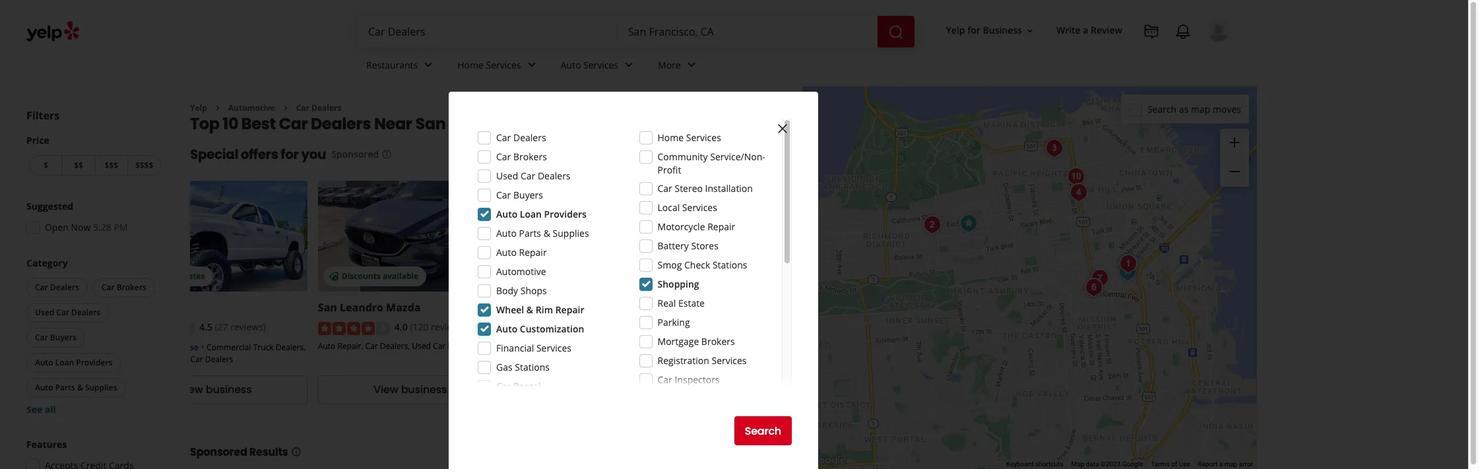 Task type: locate. For each thing, give the bounding box(es) containing it.
license down clean air auto repair
[[755, 342, 784, 353]]

yelp for business button
[[941, 19, 1041, 43]]

battery roadie image
[[1113, 255, 1139, 282]]

0 horizontal spatial verified
[[136, 342, 167, 353]]

2 free estimates link from the left
[[513, 181, 698, 292]]

1 business from the left
[[206, 382, 252, 397]]

car inside button
[[35, 282, 48, 293]]

1 vertical spatial for
[[281, 145, 299, 164]]

2 free estimates from the left
[[537, 271, 595, 282]]

1 vertical spatial supplies
[[85, 382, 117, 393]]

business down 'auto repair, smog check stations'
[[791, 382, 838, 397]]

24 chevron down v2 image for auto services
[[621, 57, 637, 73]]

0 vertical spatial auto loan providers
[[496, 208, 587, 220]]

1 24 chevron down v2 image from the left
[[421, 57, 436, 73]]

0 horizontal spatial verified license
[[136, 342, 198, 353]]

car brokers inside search "dialog"
[[496, 150, 547, 163]]

car dealers button
[[26, 278, 88, 298]]

brokers down the francisco,
[[513, 150, 547, 163]]

business down commercial truck dealers, used car dealers, car dealers
[[206, 382, 252, 397]]

None search field
[[358, 16, 917, 48]]

a right write
[[1083, 24, 1089, 37]]

1 horizontal spatial verified
[[722, 342, 753, 353]]

truck
[[253, 342, 274, 353]]

loan inside button
[[55, 357, 74, 368]]

special
[[190, 145, 238, 164]]

24 chevron down v2 image for more
[[684, 57, 699, 73]]

view for san leandro mazda
[[374, 382, 398, 397]]

1 vertical spatial providers
[[76, 357, 112, 368]]

0 horizontal spatial free estimates link
[[123, 181, 307, 292]]

2 horizontal spatial reviews)
[[621, 321, 656, 334]]

1 horizontal spatial used car dealers
[[496, 170, 571, 182]]

0 vertical spatial parts
[[519, 227, 541, 240]]

services up california
[[583, 58, 618, 71]]

terms
[[1151, 461, 1170, 468]]

0 horizontal spatial providers
[[76, 357, 112, 368]]

dealers inside used car dealers button
[[71, 307, 100, 318]]

0 horizontal spatial verified license button
[[136, 340, 198, 353]]

1 vertical spatial loan
[[55, 357, 74, 368]]

3 free estimates from the left
[[732, 271, 791, 282]]

car buyers button
[[26, 328, 85, 348]]

3 view from the left
[[569, 382, 594, 397]]

used car dealers down california
[[496, 170, 571, 182]]

auto parts & supplies up auto repair at left bottom
[[496, 227, 589, 240]]

1 vertical spatial car brokers
[[102, 282, 146, 293]]

$$$
[[105, 160, 118, 171]]

for left business
[[968, 24, 981, 37]]

free up the 4.5 star rating image
[[147, 271, 164, 282]]

car brokers inside button
[[102, 282, 146, 293]]

4 view from the left
[[764, 382, 789, 397]]

verified license button down air
[[722, 340, 784, 353]]

1 vertical spatial sponsored
[[190, 445, 247, 460]]

business down auto repair, car dealers, used car dealers in the left of the page
[[401, 382, 447, 397]]

map for error
[[1225, 461, 1238, 468]]

2 horizontal spatial repair,
[[812, 342, 838, 353]]

3 view business from the left
[[569, 382, 642, 397]]

view business for clean air auto repair
[[764, 382, 838, 397]]

2 view business from the left
[[374, 382, 447, 397]]

air
[[741, 301, 756, 315]]

loan down car buyers button
[[55, 357, 74, 368]]

google image
[[806, 452, 849, 469]]

free up shops
[[537, 271, 554, 282]]

yelp for yelp for business
[[946, 24, 965, 37]]

0 horizontal spatial car buyers
[[35, 332, 76, 343]]

1 horizontal spatial map
[[1225, 461, 1238, 468]]

special offers for you
[[190, 145, 326, 164]]

0 horizontal spatial auto loan providers
[[35, 357, 112, 368]]

free estimates link for clean
[[708, 181, 893, 292]]

3 free estimates link from the left
[[708, 181, 893, 292]]

used car dealers inside used car dealers button
[[35, 307, 100, 318]]

2 horizontal spatial free estimates
[[732, 271, 791, 282]]

1 vertical spatial home services
[[658, 131, 721, 144]]

view business link for clean air auto repair
[[708, 375, 893, 404]]

business for san leandro mazda
[[401, 382, 447, 397]]

0 horizontal spatial free estimates
[[147, 271, 205, 282]]

16 info v2 image
[[382, 149, 392, 160]]

write a review link
[[1051, 19, 1128, 43]]

view business link
[[123, 375, 307, 404], [318, 375, 503, 404], [513, 375, 698, 404], [708, 375, 893, 404]]

dealers, down the 4.5 star rating image
[[158, 354, 188, 365]]

francisco,
[[449, 113, 530, 135]]

& left rim at the bottom of page
[[527, 304, 533, 316]]

0 vertical spatial group
[[1220, 129, 1249, 187]]

view business link down commercial truck dealers, used car dealers, car dealers
[[123, 375, 307, 404]]

estate
[[678, 297, 705, 310]]

battery
[[658, 240, 689, 252]]

1 horizontal spatial check
[[863, 342, 885, 353]]

view business down 'auto repair, smog check stations'
[[764, 382, 838, 397]]

services up motorcycle repair
[[682, 201, 717, 214]]

0 horizontal spatial 24 chevron down v2 image
[[621, 57, 637, 73]]

0 vertical spatial 16 info v2 image
[[766, 121, 776, 131]]

free up air
[[732, 271, 750, 282]]

check inside search "dialog"
[[684, 259, 710, 271]]

1 horizontal spatial car brokers
[[496, 150, 547, 163]]

parts down auto loan providers button
[[55, 382, 75, 393]]

automotive down auto repair at left bottom
[[496, 265, 546, 278]]

1 horizontal spatial free estimates link
[[513, 181, 698, 292]]

16 info v2 image up the next icon
[[766, 121, 776, 131]]

(60
[[605, 321, 619, 334]]

car brokers up the 4.5 star rating image
[[102, 282, 146, 293]]

auto repair
[[496, 246, 547, 259]]

loan up auto repair at left bottom
[[520, 208, 542, 220]]

0 vertical spatial car buyers
[[496, 189, 543, 201]]

verified for first verified license button from the right
[[722, 342, 753, 353]]

reviews) right (120 at the left of the page
[[431, 321, 466, 334]]

1 horizontal spatial repair,
[[533, 340, 559, 352]]

auto loan providers up auto parts & supplies button
[[35, 357, 112, 368]]

0 horizontal spatial search
[[745, 423, 781, 439]]

0 horizontal spatial supplies
[[85, 382, 117, 393]]

2 horizontal spatial car dealers
[[496, 131, 546, 144]]

16 free estimates v2 image
[[524, 271, 534, 282], [719, 271, 730, 282]]

24 chevron down v2 image
[[421, 57, 436, 73], [524, 57, 540, 73]]

map left error
[[1225, 461, 1238, 468]]

close image
[[775, 121, 791, 136]]

2 24 chevron down v2 image from the left
[[524, 57, 540, 73]]

buyers up auto repair at left bottom
[[513, 189, 543, 201]]

1 horizontal spatial car buyers
[[496, 189, 543, 201]]

used car dealers inside search "dialog"
[[496, 170, 571, 182]]

1 license from the left
[[169, 342, 198, 353]]

repair,
[[337, 340, 363, 352], [533, 340, 559, 352], [812, 342, 838, 353]]

for
[[968, 24, 981, 37], [281, 145, 299, 164]]

3 free from the left
[[732, 271, 750, 282]]

installation
[[705, 182, 753, 195]]

2 view business link from the left
[[318, 375, 503, 404]]

reviews)
[[230, 321, 266, 334], [431, 321, 466, 334], [621, 321, 656, 334]]

verified license down the 4.5 star rating image
[[136, 342, 198, 353]]

license for first verified license button from the right
[[755, 342, 784, 353]]

0 horizontal spatial sponsored
[[190, 445, 247, 460]]

car
[[296, 102, 310, 114], [279, 113, 308, 135], [496, 131, 511, 144], [496, 150, 511, 163], [521, 170, 535, 182], [658, 182, 672, 195], [496, 189, 511, 201], [35, 282, 48, 293], [102, 282, 115, 293], [674, 301, 692, 315], [56, 307, 69, 318], [35, 332, 48, 343], [365, 340, 378, 352], [433, 340, 446, 352], [144, 354, 156, 365], [190, 354, 203, 365], [658, 374, 672, 386], [496, 380, 511, 393]]

0 vertical spatial san
[[415, 113, 446, 135]]

2 business from the left
[[401, 382, 447, 397]]

stations inside 'auto repair, smog check stations'
[[708, 354, 738, 365]]

1 reviews) from the left
[[230, 321, 266, 334]]

buyers
[[513, 189, 543, 201], [50, 332, 76, 343]]

1 horizontal spatial automotive
[[496, 265, 546, 278]]

1 16 free estimates v2 image from the left
[[524, 271, 534, 282]]

free estimates up clean air auto repair
[[732, 271, 791, 282]]

24 chevron down v2 image
[[621, 57, 637, 73], [684, 57, 699, 73]]

search for search
[[745, 423, 781, 439]]

home services up the francisco,
[[458, 58, 521, 71]]

view business link down auto repair, car dealers, used car dealers in the left of the page
[[318, 375, 503, 404]]

filters
[[26, 108, 60, 123]]

verified license right the 16 verified v2 icon
[[722, 342, 784, 353]]

1 vertical spatial check
[[863, 342, 885, 353]]

1 horizontal spatial sponsored
[[331, 148, 379, 161]]

1 vertical spatial san
[[318, 301, 337, 315]]

free estimates link for aamco
[[513, 181, 698, 292]]

0 vertical spatial auto parts & supplies
[[496, 227, 589, 240]]

0 vertical spatial supplies
[[553, 227, 589, 240]]

search image
[[888, 24, 904, 40]]

san francisco honda image
[[1065, 180, 1092, 206]]

1 vertical spatial map
[[1225, 461, 1238, 468]]

estimates up "transmissions"
[[556, 271, 595, 282]]

2 16 free estimates v2 image from the left
[[719, 271, 730, 282]]

24 chevron down v2 image right restaurants
[[421, 57, 436, 73]]

data
[[1086, 461, 1099, 468]]

used inside search "dialog"
[[496, 170, 518, 182]]

16 chevron right v2 image
[[280, 103, 291, 113]]

transmissions
[[556, 301, 631, 315]]

estimates up '4.5'
[[166, 271, 205, 282]]

aamco transmissions & total car care link
[[513, 301, 719, 315]]

0 horizontal spatial loan
[[55, 357, 74, 368]]

4.0
[[395, 321, 408, 334]]

estimates up clean air auto repair
[[752, 271, 791, 282]]

1 vertical spatial brokers
[[117, 282, 146, 293]]

home services inside the business categories element
[[458, 58, 521, 71]]

free estimates up the 4.5 star rating image
[[147, 271, 205, 282]]

wheel
[[496, 304, 524, 316]]

0 horizontal spatial home services
[[458, 58, 521, 71]]

auto services link
[[550, 48, 647, 86]]

1 verified license from the left
[[136, 342, 198, 353]]

stations down the 16 verified v2 icon
[[708, 354, 738, 365]]

1 horizontal spatial buyers
[[513, 189, 543, 201]]

0 horizontal spatial parts
[[55, 382, 75, 393]]

sponsored left 16 info v2 image
[[331, 148, 379, 161]]

0 vertical spatial search
[[1148, 103, 1177, 115]]

used
[[496, 170, 518, 182], [35, 307, 54, 318], [412, 340, 431, 352], [123, 354, 142, 365]]

dealers
[[312, 102, 342, 114], [311, 113, 371, 135], [513, 131, 546, 144], [538, 170, 571, 182], [50, 282, 79, 293], [71, 307, 100, 318], [448, 340, 476, 352], [205, 354, 233, 365]]

auto parts & supplies down auto loan providers button
[[35, 382, 117, 393]]

discounts available link
[[318, 181, 503, 292]]

community service/non- profit
[[658, 150, 765, 176]]

16 free estimates v2 image for aamco
[[524, 271, 534, 282]]

1 horizontal spatial auto parts & supplies
[[496, 227, 589, 240]]

view business down commercial truck dealers, used car dealers, car dealers
[[178, 382, 252, 397]]

verified license button down the 4.5 star rating image
[[136, 340, 198, 353]]

1 horizontal spatial 16 info v2 image
[[766, 121, 776, 131]]

home services up community
[[658, 131, 721, 144]]

search for search as map moves
[[1148, 103, 1177, 115]]

1 24 chevron down v2 image from the left
[[621, 57, 637, 73]]

1 horizontal spatial verified license
[[722, 342, 784, 353]]

0 vertical spatial car brokers
[[496, 150, 547, 163]]

dealers, right 'truck'
[[276, 342, 306, 353]]

1 horizontal spatial loan
[[520, 208, 542, 220]]

2 vertical spatial group
[[24, 257, 164, 416]]

business for aamco transmissions & total car care
[[596, 382, 642, 397]]

repair inside auto repair, oil change stations, transmission repair
[[513, 352, 537, 363]]

0 horizontal spatial estimates
[[166, 271, 205, 282]]

repair up 'auto repair, smog check stations'
[[787, 301, 821, 315]]

0 horizontal spatial home
[[458, 58, 484, 71]]

$$
[[74, 160, 83, 171]]

verified right the 16 verified v2 icon
[[722, 342, 753, 353]]

royal auto group of san francisco image
[[1081, 275, 1107, 301]]

1 vertical spatial home
[[658, 131, 684, 144]]

free for aamco transmissions & total car care
[[537, 271, 554, 282]]

check inside 'auto repair, smog check stations'
[[863, 342, 885, 353]]

&
[[544, 227, 550, 240], [634, 301, 642, 315], [527, 304, 533, 316], [77, 382, 83, 393]]

24 chevron down v2 image inside auto services link
[[621, 57, 637, 73]]

view business link down 'auto repair, smog check stations'
[[708, 375, 893, 404]]

1 horizontal spatial car dealers
[[296, 102, 342, 114]]

used car dealers down car dealers button
[[35, 307, 100, 318]]

notifications image
[[1175, 24, 1191, 40]]

1 horizontal spatial parts
[[519, 227, 541, 240]]

moves
[[1213, 103, 1241, 115]]

reviews) right (60
[[621, 321, 656, 334]]

a right report
[[1219, 461, 1223, 468]]

license down the 4.5 star rating image
[[169, 342, 198, 353]]

report
[[1198, 461, 1218, 468]]

used down the francisco,
[[496, 170, 518, 182]]

reviews) for 4.5 (27 reviews)
[[230, 321, 266, 334]]

0 vertical spatial used car dealers
[[496, 170, 571, 182]]

car buyers down used car dealers button
[[35, 332, 76, 343]]

used down car dealers button
[[35, 307, 54, 318]]

rim
[[536, 304, 553, 316]]

car buyers up auto repair at left bottom
[[496, 189, 543, 201]]

1 horizontal spatial verified license button
[[722, 340, 784, 353]]

san down 16 discount available v2 image
[[318, 301, 337, 315]]

3 view business link from the left
[[513, 375, 698, 404]]

view down 'auto repair, smog check stations'
[[764, 382, 789, 397]]

16 free estimates v2 image down smog check stations
[[719, 271, 730, 282]]

1 horizontal spatial for
[[968, 24, 981, 37]]

parts up auto repair at left bottom
[[519, 227, 541, 240]]

view business link for aamco transmissions & total car care
[[513, 375, 698, 404]]

home
[[458, 58, 484, 71], [658, 131, 684, 144]]

for left you
[[281, 145, 299, 164]]

1 view business link from the left
[[123, 375, 307, 404]]

16 info v2 image right results
[[291, 447, 301, 457]]

search dialog
[[0, 0, 1478, 469]]

error
[[1239, 461, 1253, 468]]

2 estimates from the left
[[556, 271, 595, 282]]

1 view business from the left
[[178, 382, 252, 397]]

auto repair, smog check stations
[[708, 342, 885, 365]]

estimates for clean
[[752, 271, 791, 282]]

$$ button
[[62, 155, 95, 176]]

0 horizontal spatial used car dealers
[[35, 307, 100, 318]]

3 estimates from the left
[[752, 271, 791, 282]]

1 vertical spatial auto parts & supplies
[[35, 382, 117, 393]]

1 horizontal spatial free
[[537, 271, 554, 282]]

open
[[45, 221, 69, 234]]

2 verified from the left
[[722, 342, 753, 353]]

automotive
[[228, 102, 275, 114], [496, 265, 546, 278]]

san francisco toyota image
[[919, 212, 945, 238]]

group
[[1220, 129, 1249, 187], [22, 200, 164, 238], [24, 257, 164, 416]]

3 reviews) from the left
[[621, 321, 656, 334]]

24 chevron down v2 image inside home services link
[[524, 57, 540, 73]]

24 chevron down v2 image inside more link
[[684, 57, 699, 73]]

california
[[533, 113, 612, 135]]

business for clean air auto repair
[[791, 382, 838, 397]]

& left total
[[634, 301, 642, 315]]

sort:
[[655, 120, 675, 132]]

view down auto repair, car dealers, used car dealers in the left of the page
[[374, 382, 398, 397]]

dealers inside car dealers button
[[50, 282, 79, 293]]

used inside commercial truck dealers, used car dealers, car dealers
[[123, 354, 142, 365]]

auto repair, car dealers, used car dealers
[[318, 340, 476, 352]]

2 verified license button from the left
[[722, 340, 784, 353]]

map
[[1191, 103, 1211, 115], [1225, 461, 1238, 468]]

price group
[[26, 134, 164, 178]]

1 horizontal spatial home services
[[658, 131, 721, 144]]

group containing category
[[24, 257, 164, 416]]

parking
[[658, 316, 690, 329]]

0 horizontal spatial license
[[169, 342, 198, 353]]

yelp left business
[[946, 24, 965, 37]]

keyboard shortcuts button
[[1006, 460, 1064, 469]]

24 chevron down v2 image right auto services
[[621, 57, 637, 73]]

mazda
[[386, 301, 421, 315]]

car brokers down the francisco,
[[496, 150, 547, 163]]

more link
[[647, 48, 710, 86]]

4 view business from the left
[[764, 382, 838, 397]]

brokers up the registration services
[[701, 335, 735, 348]]

yelp left 16 chevron right v2 image
[[190, 102, 207, 114]]

2 reviews) from the left
[[431, 321, 466, 334]]

repair, inside auto repair, oil change stations, transmission repair
[[533, 340, 559, 352]]

24 chevron down v2 image left auto services
[[524, 57, 540, 73]]

16 free estimates v2 image up shops
[[524, 271, 534, 282]]

search
[[1148, 103, 1177, 115], [745, 423, 781, 439]]

buyside auto image
[[1115, 251, 1141, 277]]

4 view business link from the left
[[708, 375, 893, 404]]

repair
[[708, 220, 735, 233], [519, 246, 547, 259], [787, 301, 821, 315], [555, 304, 584, 316], [513, 352, 537, 363]]

car dealers link
[[296, 102, 342, 114]]

car rental
[[496, 380, 541, 393]]

search inside button
[[745, 423, 781, 439]]

0 horizontal spatial repair,
[[337, 340, 363, 352]]

0 vertical spatial providers
[[544, 208, 587, 220]]

1 verified from the left
[[136, 342, 167, 353]]

1 horizontal spatial supplies
[[553, 227, 589, 240]]

sponsored for sponsored
[[331, 148, 379, 161]]

view down auto repair, oil change stations, transmission repair
[[569, 382, 594, 397]]

2 horizontal spatial estimates
[[752, 271, 791, 282]]

1 horizontal spatial 24 chevron down v2 image
[[524, 57, 540, 73]]

3 business from the left
[[596, 382, 642, 397]]

4 business from the left
[[791, 382, 838, 397]]

business down auto repair, oil change stations, transmission repair
[[596, 382, 642, 397]]

0 horizontal spatial buyers
[[50, 332, 76, 343]]

24 chevron down v2 image inside restaurants link
[[421, 57, 436, 73]]

sponsored
[[331, 148, 379, 161], [190, 445, 247, 460]]

terms of use link
[[1151, 461, 1190, 468]]

1 view from the left
[[178, 382, 203, 397]]

0 horizontal spatial 24 chevron down v2 image
[[421, 57, 436, 73]]

view business down auto repair, oil change stations, transmission repair
[[569, 382, 642, 397]]

services up the francisco,
[[486, 58, 521, 71]]

buyers down used car dealers button
[[50, 332, 76, 343]]

best
[[241, 113, 276, 135]]

& down auto loan providers button
[[77, 382, 83, 393]]

home inside the business categories element
[[458, 58, 484, 71]]

3.1 star rating image
[[513, 322, 584, 335]]

discounts available
[[342, 271, 419, 282]]

1 vertical spatial a
[[1219, 461, 1223, 468]]

financial services
[[496, 342, 571, 354]]

1 vertical spatial car buyers
[[35, 332, 76, 343]]

home up community
[[658, 131, 684, 144]]

0 horizontal spatial automotive
[[228, 102, 275, 114]]

smog inside 'auto repair, smog check stations'
[[840, 342, 861, 353]]

you
[[301, 145, 326, 164]]

1 horizontal spatial auto loan providers
[[496, 208, 587, 220]]

sponsored left results
[[190, 445, 247, 460]]

auto parts & supplies inside button
[[35, 382, 117, 393]]

see
[[26, 403, 42, 416]]

view business down auto repair, car dealers, used car dealers in the left of the page
[[374, 382, 447, 397]]

16 info v2 image
[[766, 121, 776, 131], [291, 447, 301, 457]]

reviews) up 'truck'
[[230, 321, 266, 334]]

yelp inside button
[[946, 24, 965, 37]]

0 vertical spatial for
[[968, 24, 981, 37]]

1 vertical spatial automotive
[[496, 265, 546, 278]]

2 24 chevron down v2 image from the left
[[684, 57, 699, 73]]

free estimates up shops
[[537, 271, 595, 282]]

1 horizontal spatial yelp
[[946, 24, 965, 37]]

auto loan providers up auto repair at left bottom
[[496, 208, 587, 220]]

0 horizontal spatial 16 free estimates v2 image
[[524, 271, 534, 282]]

2 verified license from the left
[[722, 342, 784, 353]]

a inside write a review link
[[1083, 24, 1089, 37]]

free estimates for aamco
[[537, 271, 595, 282]]

0 horizontal spatial free
[[147, 271, 164, 282]]

license
[[169, 342, 198, 353], [755, 342, 784, 353]]

0 vertical spatial check
[[684, 259, 710, 271]]

stores
[[691, 240, 719, 252]]

1 horizontal spatial free estimates
[[537, 271, 595, 282]]

license for second verified license button from right
[[169, 342, 198, 353]]

smog inside search "dialog"
[[658, 259, 682, 271]]

0 horizontal spatial a
[[1083, 24, 1089, 37]]

automotive left 16 chevron right v2 icon
[[228, 102, 275, 114]]

view for aamco transmissions & total car care
[[569, 382, 594, 397]]

home up the francisco,
[[458, 58, 484, 71]]

used inside used car dealers button
[[35, 307, 54, 318]]

providers up auto repair at left bottom
[[544, 208, 587, 220]]

zoom out image
[[1227, 164, 1243, 180]]

0 vertical spatial home
[[458, 58, 484, 71]]

motorcycle repair
[[658, 220, 735, 233]]

auto parts & supplies
[[496, 227, 589, 240], [35, 382, 117, 393]]

repair, for leandro
[[337, 340, 363, 352]]

0 vertical spatial home services
[[458, 58, 521, 71]]

loan inside search "dialog"
[[520, 208, 542, 220]]

repair right gas
[[513, 352, 537, 363]]

ion cars image
[[1041, 135, 1067, 162], [1041, 135, 1067, 162]]

providers
[[544, 208, 587, 220], [76, 357, 112, 368]]

supplies inside search "dialog"
[[553, 227, 589, 240]]

2 license from the left
[[755, 342, 784, 353]]

2 free from the left
[[537, 271, 554, 282]]

used down the 4.5 star rating image
[[123, 354, 142, 365]]

2 view from the left
[[374, 382, 398, 397]]

used car dealers
[[496, 170, 571, 182], [35, 307, 100, 318]]

map right as on the top right of page
[[1191, 103, 1211, 115]]

yelp link
[[190, 102, 207, 114]]

view business link down auto repair, oil change stations, transmission repair
[[513, 375, 698, 404]]

2 horizontal spatial dealers,
[[380, 340, 410, 352]]

2 vertical spatial brokers
[[701, 335, 735, 348]]

2 horizontal spatial free
[[732, 271, 750, 282]]

0 vertical spatial yelp
[[946, 24, 965, 37]]

16 verified v2 image
[[708, 342, 719, 352]]

supplies
[[553, 227, 589, 240], [85, 382, 117, 393]]

estimates for aamco
[[556, 271, 595, 282]]

san
[[415, 113, 446, 135], [318, 301, 337, 315]]

0 vertical spatial loan
[[520, 208, 542, 220]]



Task type: describe. For each thing, give the bounding box(es) containing it.
auto loan providers inside button
[[35, 357, 112, 368]]

auto parts & supplies inside search "dialog"
[[496, 227, 589, 240]]

$$$$
[[135, 160, 153, 171]]

0 vertical spatial car dealers
[[296, 102, 342, 114]]

services down customization
[[536, 342, 571, 354]]

used down (120 at the left of the page
[[412, 340, 431, 352]]

home services inside search "dialog"
[[658, 131, 721, 144]]

commercial truck dealers, used car dealers, car dealers
[[123, 342, 306, 365]]

all
[[45, 403, 56, 416]]

1 estimates from the left
[[166, 271, 205, 282]]

clean air auto repair
[[708, 301, 821, 315]]

brokers inside button
[[117, 282, 146, 293]]

group containing suggested
[[22, 200, 164, 238]]

parts inside search "dialog"
[[519, 227, 541, 240]]

1 free from the left
[[147, 271, 164, 282]]

financial
[[496, 342, 534, 354]]

user actions element
[[936, 16, 1249, 98]]

use
[[1179, 461, 1190, 468]]

stress-free auto care / emerald auto image
[[955, 211, 982, 237]]

shopping
[[658, 278, 699, 290]]

4.5 (27 reviews)
[[199, 321, 266, 334]]

features
[[26, 438, 67, 451]]

verified for second verified license button from right
[[136, 342, 167, 353]]

automotive inside search "dialog"
[[496, 265, 546, 278]]

map region
[[704, 35, 1380, 469]]

services up the community service/non- profit
[[686, 131, 721, 144]]

4 star rating image
[[318, 322, 389, 335]]

0 vertical spatial brokers
[[513, 150, 547, 163]]

auto inside 'auto repair, smog check stations'
[[792, 342, 810, 353]]

open now 5:28 pm
[[45, 221, 128, 234]]

features group
[[22, 438, 164, 469]]

0 horizontal spatial for
[[281, 145, 299, 164]]

body shops
[[496, 284, 547, 297]]

0 horizontal spatial dealers,
[[158, 354, 188, 365]]

aamco
[[513, 301, 553, 315]]

home inside search "dialog"
[[658, 131, 684, 144]]

category
[[26, 257, 68, 269]]

$$$$ button
[[128, 155, 161, 176]]

4.5 star rating image
[[123, 322, 194, 335]]

view for clean air auto repair
[[764, 382, 789, 397]]

next image
[[758, 147, 774, 163]]

san leandro mazda link
[[318, 301, 421, 315]]

buyers inside button
[[50, 332, 76, 343]]

battery stores
[[658, 240, 719, 252]]

see all button
[[26, 403, 56, 416]]

discounts
[[342, 271, 381, 282]]

a for report
[[1219, 461, 1223, 468]]

repair up stores
[[708, 220, 735, 233]]

view business for aamco transmissions & total car care
[[569, 382, 642, 397]]

providers inside search "dialog"
[[544, 208, 587, 220]]

san leandro mazda
[[318, 301, 421, 315]]

profit
[[658, 164, 681, 176]]

write a review
[[1057, 24, 1123, 37]]

stations down stores
[[713, 259, 747, 271]]

sponsored for sponsored results
[[190, 445, 247, 460]]

service/non-
[[710, 150, 765, 163]]

clean air auto repair link
[[708, 301, 821, 315]]

1 horizontal spatial dealers,
[[276, 342, 306, 353]]

inspectors
[[675, 374, 720, 386]]

pm
[[114, 221, 128, 234]]

mortgage
[[658, 335, 699, 348]]

16 free estimates v2 image for clean
[[719, 271, 730, 282]]

stations,
[[603, 340, 634, 352]]

(120
[[410, 321, 429, 334]]

zoom in image
[[1227, 134, 1243, 150]]

auto services
[[561, 58, 618, 71]]

car brokers button
[[93, 278, 155, 298]]

stereo
[[675, 182, 703, 195]]

car dealers inside search "dialog"
[[496, 131, 546, 144]]

1 free estimates from the left
[[147, 271, 205, 282]]

& inside button
[[77, 382, 83, 393]]

mazda san francisco image
[[1081, 275, 1107, 301]]

repair up shops
[[519, 246, 547, 259]]

transmission
[[637, 340, 686, 352]]

(60 reviews)
[[605, 321, 656, 334]]

& up auto repair at left bottom
[[544, 227, 550, 240]]

car buyers inside search "dialog"
[[496, 189, 543, 201]]

body
[[496, 284, 518, 297]]

restaurants
[[366, 58, 418, 71]]

shortcuts
[[1036, 461, 1064, 468]]

business categories element
[[356, 48, 1231, 86]]

auto parts & supplies button
[[26, 378, 126, 398]]

0 horizontal spatial 16 info v2 image
[[291, 447, 301, 457]]

yelp for the yelp 'link'
[[190, 102, 207, 114]]

car buyers inside button
[[35, 332, 76, 343]]

5:28
[[93, 221, 111, 234]]

auto loan providers inside search "dialog"
[[496, 208, 587, 220]]

as
[[1179, 103, 1189, 115]]

san francisco toyota image
[[1063, 164, 1089, 190]]

local
[[658, 201, 680, 214]]

car inspectors
[[658, 374, 720, 386]]

report a map error
[[1198, 461, 1253, 468]]

wheel & rim repair
[[496, 304, 584, 316]]

services down the 16 verified v2 icon
[[712, 354, 747, 367]]

buyers inside search "dialog"
[[513, 189, 543, 201]]

motorcycle
[[658, 220, 705, 233]]

shops
[[521, 284, 547, 297]]

write
[[1057, 24, 1081, 37]]

©2023
[[1101, 461, 1121, 468]]

reviews) for 4.0 (120 reviews)
[[431, 321, 466, 334]]

a for write
[[1083, 24, 1089, 37]]

1 horizontal spatial san
[[415, 113, 446, 135]]

parts inside button
[[55, 382, 75, 393]]

gas stations
[[496, 361, 550, 374]]

leandro
[[340, 301, 383, 315]]

view business for san leandro mazda
[[374, 382, 447, 397]]

home services link
[[447, 48, 550, 86]]

international sport motors image
[[1114, 259, 1141, 285]]

total
[[645, 301, 671, 315]]

review
[[1091, 24, 1123, 37]]

restaurants link
[[356, 48, 447, 86]]

16 chevron down v2 image
[[1025, 26, 1035, 36]]

near
[[374, 113, 412, 135]]

used car dealers button
[[26, 303, 109, 323]]

providers inside button
[[76, 357, 112, 368]]

1 free estimates link from the left
[[123, 181, 307, 292]]

1 verified license button from the left
[[136, 340, 198, 353]]

projects image
[[1144, 24, 1160, 40]]

10
[[223, 113, 238, 135]]

free estimates for clean
[[732, 271, 791, 282]]

auto customization
[[496, 323, 584, 335]]

buyside auto image
[[1115, 251, 1141, 277]]

repair, for transmissions
[[533, 340, 559, 352]]

yelp for business
[[946, 24, 1022, 37]]

0 vertical spatial automotive
[[228, 102, 275, 114]]

previous image
[[728, 147, 744, 163]]

auto repair, oil change stations, transmission repair
[[513, 340, 686, 363]]

24 chevron down v2 image for home services
[[524, 57, 540, 73]]

search as map moves
[[1148, 103, 1241, 115]]

0 horizontal spatial san
[[318, 301, 337, 315]]

car dealers inside button
[[35, 282, 79, 293]]

view business link for san leandro mazda
[[318, 375, 503, 404]]

(27
[[215, 321, 228, 334]]

free for clean air auto repair
[[732, 271, 750, 282]]

supplies inside button
[[85, 382, 117, 393]]

verified license for first verified license button from the right
[[722, 342, 784, 353]]

for inside button
[[968, 24, 981, 37]]

repair, inside 'auto repair, smog check stations'
[[812, 342, 838, 353]]

smog check stations
[[658, 259, 747, 271]]

bmw of san francisco image
[[1087, 265, 1113, 292]]

verified license for second verified license button from right
[[136, 342, 198, 353]]

aamco transmissions & total car care
[[513, 301, 719, 315]]

$
[[44, 160, 48, 171]]

commercial
[[207, 342, 251, 353]]

search button
[[734, 416, 792, 445]]

oil
[[561, 340, 571, 352]]

terms of use
[[1151, 461, 1190, 468]]

registration services
[[658, 354, 747, 367]]

automotive link
[[228, 102, 275, 114]]

auto inside auto repair, oil change stations, transmission repair
[[513, 340, 531, 352]]

map for moves
[[1191, 103, 1211, 115]]

16 chevron right v2 image
[[212, 103, 223, 113]]

4.5
[[199, 321, 212, 334]]

dealers inside commercial truck dealers, used car dealers, car dealers
[[205, 354, 233, 365]]

community
[[658, 150, 708, 163]]

offers
[[241, 145, 278, 164]]

repair right rim at the bottom of page
[[555, 304, 584, 316]]

stations down financial services
[[515, 361, 550, 374]]

auto inside the business categories element
[[561, 58, 581, 71]]

24 chevron down v2 image for restaurants
[[421, 57, 436, 73]]

real
[[658, 297, 676, 310]]

map data ©2023 google
[[1071, 461, 1143, 468]]

16 discount available v2 image
[[329, 271, 339, 282]]



Task type: vqa. For each thing, say whether or not it's contained in the screenshot.
middle REPAIR,
yes



